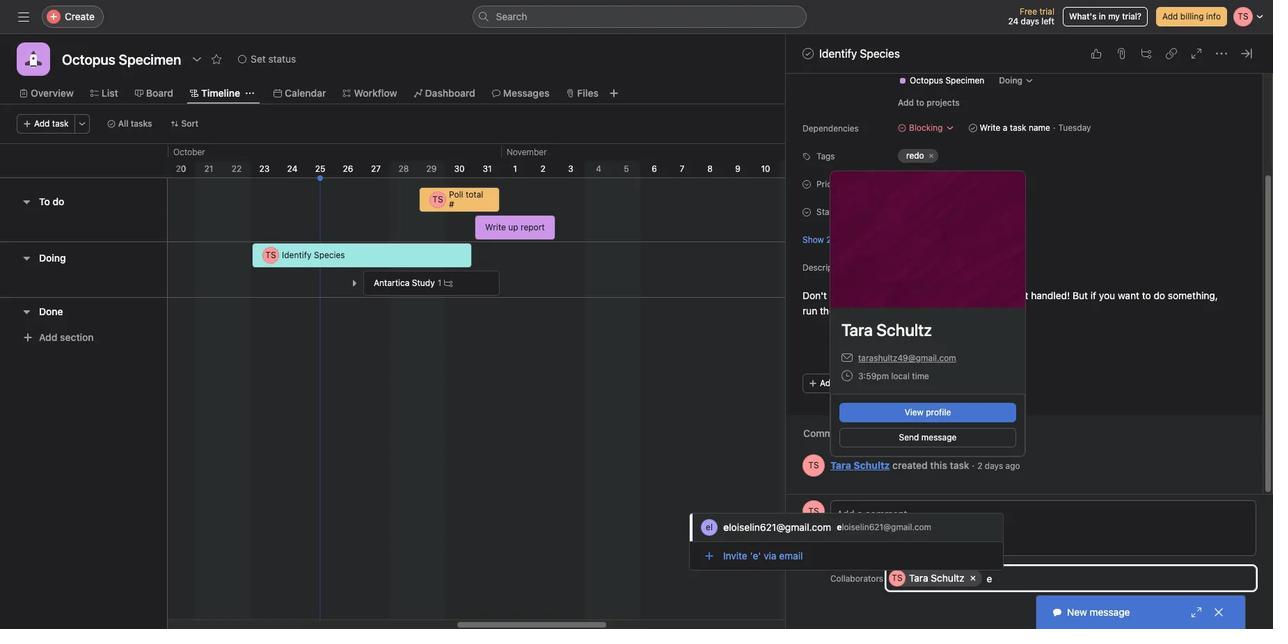 Task type: locate. For each thing, give the bounding box(es) containing it.
all tasks button
[[101, 114, 158, 134]]

expand sidebar image
[[18, 11, 29, 22]]

but
[[1073, 290, 1089, 302]]

1 horizontal spatial e
[[837, 522, 842, 533]]

this down message
[[931, 459, 948, 471]]

tara schultz
[[842, 320, 933, 340]]

write left a
[[980, 123, 1001, 133]]

0 horizontal spatial species
[[314, 250, 345, 260]]

fields
[[857, 234, 878, 245]]

1 horizontal spatial tara
[[910, 572, 929, 584]]

sort
[[181, 118, 199, 129]]

1 vertical spatial doing
[[39, 252, 66, 264]]

days inside tara schultz created this task · 2 days ago
[[985, 461, 1004, 471]]

1 horizontal spatial 1
[[513, 164, 517, 174]]

1 vertical spatial identify species
[[282, 250, 345, 260]]

add for add subtask
[[820, 378, 836, 389]]

tara
[[831, 459, 852, 471], [910, 572, 929, 584]]

0 vertical spatial to
[[917, 97, 925, 108]]

show options image
[[192, 54, 203, 65]]

0 vertical spatial species
[[860, 47, 900, 60]]

1 vertical spatial 1
[[848, 179, 851, 189]]

about
[[858, 290, 884, 302]]

0 horizontal spatial this
[[887, 290, 903, 302]]

0 horizontal spatial to
[[917, 97, 925, 108]]

attachments: add a file to this task, identify species image
[[1116, 48, 1127, 59]]

1
[[513, 164, 517, 174], [848, 179, 851, 189], [438, 278, 442, 288]]

1 horizontal spatial do
[[1154, 290, 1166, 302]]

task left more actions image
[[52, 118, 69, 129]]

0 vertical spatial tara
[[831, 459, 852, 471]]

info
[[1207, 11, 1221, 22]]

0 likes. click to like this task image
[[1091, 48, 1102, 59]]

1 vertical spatial 2
[[827, 234, 832, 245]]

search list box
[[473, 6, 807, 28]]

1 horizontal spatial 2
[[827, 234, 832, 245]]

1 right priority
[[848, 179, 851, 189]]

1 vertical spatial species
[[314, 250, 345, 260]]

write for write a task name
[[980, 123, 1001, 133]]

leftcount image
[[444, 279, 453, 288]]

0 vertical spatial 1
[[513, 164, 517, 174]]

send
[[899, 432, 920, 443]]

projects
[[927, 97, 960, 108]]

via
[[764, 550, 777, 562]]

rocket image
[[25, 51, 42, 68]]

0 vertical spatial ts button
[[803, 455, 825, 477]]

0 horizontal spatial e
[[724, 522, 729, 533]]

left
[[1042, 16, 1055, 26]]

main content inside identify species dialog
[[786, 0, 1263, 494]]

add down done button
[[39, 331, 57, 343]]

ts inside tara schultz cell
[[892, 573, 903, 584]]

add left subtask
[[820, 378, 836, 389]]

dashboard link
[[414, 86, 475, 101]]

octopus specimen
[[910, 75, 985, 86]]

schultz
[[854, 459, 890, 471], [931, 572, 965, 584]]

to inside button
[[917, 97, 925, 108]]

1 vertical spatial to
[[1143, 290, 1152, 302]]

1 vertical spatial identify
[[282, 250, 312, 260]]

identify species
[[820, 47, 900, 60], [282, 250, 345, 260]]

1 horizontal spatial doing
[[1000, 75, 1023, 86]]

doing right collapse task list for the section doing image
[[39, 252, 66, 264]]

species inside dialog
[[860, 47, 900, 60]]

invite
[[724, 550, 748, 562]]

1 horizontal spatial write
[[980, 123, 1001, 133]]

what's
[[1070, 11, 1097, 22]]

billing
[[1181, 11, 1204, 22]]

2 right ·
[[978, 461, 983, 471]]

tara for tara schultz created this task · 2 days ago
[[831, 459, 852, 471]]

e up "collaborators" at the bottom right
[[837, 522, 842, 533]]

close details image
[[1242, 48, 1253, 59]]

write for write up report
[[485, 222, 506, 233]]

to
[[917, 97, 925, 108], [1143, 290, 1152, 302]]

0 horizontal spatial schultz
[[854, 459, 890, 471]]

1 vertical spatial do
[[1154, 290, 1166, 302]]

think
[[937, 290, 959, 302]]

24 inside free trial 24 days left
[[1009, 16, 1019, 26]]

1 horizontal spatial task
[[950, 459, 970, 471]]

show
[[803, 234, 824, 245]]

1 for priority 1
[[848, 179, 851, 189]]

messages link
[[492, 86, 550, 101]]

schultz inside cell
[[931, 572, 965, 584]]

1 horizontal spatial this
[[931, 459, 948, 471]]

tab actions image
[[246, 89, 254, 97]]

send message
[[899, 432, 957, 443]]

6
[[652, 164, 657, 174]]

do right want
[[1154, 290, 1166, 302]]

do inside don't worry about this one - i think our team has it handled! but if you want to do something, run those tests we talked about.
[[1154, 290, 1166, 302]]

21
[[204, 164, 213, 174]]

1 vertical spatial write
[[485, 222, 506, 233]]

schultz for tara schultz
[[931, 572, 965, 584]]

0 horizontal spatial task
[[52, 118, 69, 129]]

0 vertical spatial identify species
[[820, 47, 900, 60]]

about.
[[918, 305, 947, 317]]

1 horizontal spatial loiselin621@gmail.com
[[842, 522, 932, 533]]

add down overview link
[[34, 118, 50, 129]]

done button
[[39, 299, 63, 324]]

our
[[962, 290, 977, 302]]

1 down november
[[513, 164, 517, 174]]

0 horizontal spatial identify species
[[282, 250, 345, 260]]

0 vertical spatial write
[[980, 123, 1001, 133]]

identify
[[820, 47, 857, 60], [282, 250, 312, 260]]

this for one
[[887, 290, 903, 302]]

tasks
[[131, 118, 152, 129]]

2 vertical spatial 2
[[978, 461, 983, 471]]

1 horizontal spatial identify
[[820, 47, 857, 60]]

0 vertical spatial 24
[[1009, 16, 1019, 26]]

1 horizontal spatial schultz
[[931, 572, 965, 584]]

subtask
[[838, 378, 869, 389]]

task left ·
[[950, 459, 970, 471]]

2 down november
[[541, 164, 546, 174]]

schultz for tara schultz created this task · 2 days ago
[[854, 459, 890, 471]]

board link
[[135, 86, 173, 101]]

e right el
[[724, 522, 729, 533]]

0 vertical spatial schultz
[[854, 459, 890, 471]]

tara for tara schultz
[[910, 572, 929, 584]]

add down octopus
[[898, 97, 914, 108]]

days inside free trial 24 days left
[[1021, 16, 1040, 26]]

1 horizontal spatial identify species
[[820, 47, 900, 60]]

days left ago
[[985, 461, 1004, 471]]

1 for november 1
[[513, 164, 517, 174]]

write up report
[[485, 222, 545, 233]]

description
[[803, 263, 848, 273]]

ts button up email
[[803, 501, 825, 523]]

message
[[922, 432, 957, 443]]

handled!
[[1032, 290, 1071, 302]]

it
[[1023, 290, 1029, 302]]

write
[[980, 123, 1001, 133], [485, 222, 506, 233]]

trial
[[1040, 6, 1055, 17]]

1 vertical spatial ts button
[[803, 501, 825, 523]]

28
[[399, 164, 409, 174]]

show 2 more fields button
[[803, 233, 878, 246]]

tara inside cell
[[910, 572, 929, 584]]

1 inside november 1
[[513, 164, 517, 174]]

2
[[541, 164, 546, 174], [827, 234, 832, 245], [978, 461, 983, 471]]

to right want
[[1143, 290, 1152, 302]]

0 vertical spatial 2
[[541, 164, 546, 174]]

search
[[496, 10, 527, 22]]

0 horizontal spatial identify
[[282, 250, 312, 260]]

0 horizontal spatial 2
[[541, 164, 546, 174]]

2 left more
[[827, 234, 832, 245]]

identify species inside dialog
[[820, 47, 900, 60]]

show 2 more fields
[[803, 234, 878, 245]]

octopus specimen link
[[893, 74, 990, 88]]

collaborators
[[831, 573, 884, 584]]

to
[[39, 196, 50, 208]]

0 vertical spatial doing
[[1000, 75, 1023, 86]]

add left "billing" on the top right
[[1163, 11, 1179, 22]]

days left left
[[1021, 16, 1040, 26]]

tara schultz
[[910, 572, 965, 584]]

timeline link
[[190, 86, 240, 101]]

loiselin621@gmail.com up the via
[[729, 522, 832, 533]]

1 vertical spatial this
[[931, 459, 948, 471]]

1 horizontal spatial days
[[1021, 16, 1040, 26]]

1 vertical spatial 24
[[287, 164, 298, 174]]

report
[[521, 222, 545, 233]]

e inside e loiselin621@gmail.com e loiselin621@gmail.com
[[837, 522, 842, 533]]

0 vertical spatial days
[[1021, 16, 1040, 26]]

antartica study
[[374, 278, 435, 288]]

to do
[[39, 196, 64, 208]]

section
[[60, 331, 94, 343]]

set
[[251, 53, 266, 65]]

this inside don't worry about this one - i think our team has it handled! but if you want to do something, run those tests we talked about.
[[887, 290, 903, 302]]

1 horizontal spatial 24
[[1009, 16, 1019, 26]]

tara right "collaborators" at the bottom right
[[910, 572, 929, 584]]

write left up
[[485, 222, 506, 233]]

more
[[834, 234, 854, 245]]

1 vertical spatial tara
[[910, 572, 929, 584]]

24 left free
[[1009, 16, 1019, 26]]

2 inside tara schultz created this task · 2 days ago
[[978, 461, 983, 471]]

octopus
[[910, 75, 944, 86]]

my
[[1109, 11, 1120, 22]]

0 horizontal spatial days
[[985, 461, 1004, 471]]

e
[[724, 522, 729, 533], [837, 522, 842, 533]]

task right a
[[1010, 123, 1027, 133]]

doing
[[1000, 75, 1023, 86], [39, 252, 66, 264]]

2 horizontal spatial 2
[[978, 461, 983, 471]]

more actions for this task image
[[1217, 48, 1228, 59]]

ts button left "tara schultz" link
[[803, 455, 825, 477]]

Completed checkbox
[[800, 45, 817, 62]]

study
[[412, 278, 435, 288]]

None text field
[[58, 47, 185, 72], [987, 570, 1003, 587], [58, 47, 185, 72], [987, 570, 1003, 587]]

0 horizontal spatial write
[[485, 222, 506, 233]]

0 vertical spatial this
[[887, 290, 903, 302]]

1 vertical spatial days
[[985, 461, 1004, 471]]

0 horizontal spatial 24
[[287, 164, 298, 174]]

doing left remove task from octopus specimen element
[[1000, 75, 1023, 86]]

do right to
[[53, 196, 64, 208]]

0 horizontal spatial tara
[[831, 459, 852, 471]]

1 horizontal spatial species
[[860, 47, 900, 60]]

1 vertical spatial schultz
[[931, 572, 965, 584]]

29
[[427, 164, 437, 174]]

1 horizontal spatial to
[[1143, 290, 1152, 302]]

this up talked
[[887, 290, 903, 302]]

loiselin621@gmail.com up "collaborators" at the bottom right
[[842, 522, 932, 533]]

24 right 23
[[287, 164, 298, 174]]

add for add to projects
[[898, 97, 914, 108]]

1 inside identify species dialog
[[848, 179, 851, 189]]

2 horizontal spatial 1
[[848, 179, 851, 189]]

run
[[803, 305, 818, 317]]

31
[[483, 164, 492, 174]]

0 vertical spatial identify
[[820, 47, 857, 60]]

main content containing don't worry about this one - i think our team has it handled! but if you want to do something, run those tests we talked about.
[[786, 0, 1263, 494]]

write inside main content
[[980, 123, 1001, 133]]

main content
[[786, 0, 1263, 494]]

species
[[860, 47, 900, 60], [314, 250, 345, 260]]

name
[[1029, 123, 1051, 133]]

what's in my trial? button
[[1063, 7, 1148, 26]]

0 vertical spatial do
[[53, 196, 64, 208]]

0 horizontal spatial 1
[[438, 278, 442, 288]]

this
[[887, 290, 903, 302], [931, 459, 948, 471]]

more actions image
[[78, 120, 86, 128]]

option
[[690, 514, 1004, 542]]

add tab image
[[609, 88, 620, 99]]

tara schultz cell
[[889, 570, 982, 587]]

1 left leftcount icon
[[438, 278, 442, 288]]

to left projects
[[917, 97, 925, 108]]

tara schultz link
[[831, 459, 890, 471]]

profile
[[926, 407, 951, 418]]

0 horizontal spatial do
[[53, 196, 64, 208]]

9
[[736, 164, 741, 174]]

search button
[[473, 6, 807, 28]]

add for add section
[[39, 331, 57, 343]]

full screen image
[[1192, 48, 1203, 59]]

-
[[925, 290, 929, 302]]

ts
[[433, 194, 443, 205], [266, 250, 276, 260], [809, 460, 819, 471], [809, 506, 819, 517], [892, 573, 903, 584]]

doing inside popup button
[[1000, 75, 1023, 86]]

tara up e loiselin621@gmail.com e loiselin621@gmail.com
[[831, 459, 852, 471]]

0 horizontal spatial loiselin621@gmail.com
[[729, 522, 832, 533]]



Task type: vqa. For each thing, say whether or not it's contained in the screenshot.
"Mark complete" icon for Mark complete option
no



Task type: describe. For each thing, give the bounding box(es) containing it.
doing button
[[993, 71, 1040, 91]]

tests
[[848, 305, 870, 317]]

set status button
[[232, 49, 302, 69]]

remove task from octopus specimen element
[[1043, 71, 1063, 91]]

tarashultz49@gmail.com
[[859, 353, 957, 364]]

expand new message image
[[1192, 607, 1203, 618]]

ts inside main content
[[809, 460, 819, 471]]

blocking
[[909, 123, 943, 133]]

close image
[[1214, 607, 1225, 618]]

created
[[893, 459, 928, 471]]

22
[[232, 164, 242, 174]]

create
[[65, 10, 95, 22]]

el
[[706, 522, 713, 533]]

set status
[[251, 53, 296, 65]]

add for add billing info
[[1163, 11, 1179, 22]]

a
[[1003, 123, 1008, 133]]

add subtask
[[820, 378, 869, 389]]

tags
[[817, 151, 835, 162]]

you
[[1100, 290, 1116, 302]]

write a task name
[[980, 123, 1051, 133]]

list link
[[90, 86, 118, 101]]

trial?
[[1123, 11, 1142, 22]]

this for task
[[931, 459, 948, 471]]

in
[[1099, 11, 1106, 22]]

team
[[979, 290, 1002, 302]]

completed image
[[800, 45, 817, 62]]

view profile
[[905, 407, 951, 418]]

do inside button
[[53, 196, 64, 208]]

2 horizontal spatial task
[[1010, 123, 1027, 133]]

copy task link image
[[1166, 48, 1178, 59]]

calendar link
[[274, 86, 326, 101]]

7
[[680, 164, 685, 174]]

dependencies
[[803, 123, 859, 134]]

add billing info
[[1163, 11, 1221, 22]]

collapse task list for the section done image
[[21, 306, 32, 317]]

loiselin621@gmail.com inside e loiselin621@gmail.com e loiselin621@gmail.com
[[842, 522, 932, 533]]

what's in my trial?
[[1070, 11, 1142, 22]]

to inside don't worry about this one - i think our team has it handled! but if you want to do something, run those tests we talked about.
[[1143, 290, 1152, 302]]

3:59pm local time
[[859, 371, 930, 382]]

redo link
[[898, 149, 939, 163]]

add billing info button
[[1157, 7, 1228, 26]]

option containing e
[[690, 514, 1004, 542]]

20
[[176, 164, 186, 174]]

antartica
[[374, 278, 410, 288]]

to do button
[[39, 189, 64, 214]]

2 ts button from the top
[[803, 501, 825, 523]]

remove image
[[927, 152, 936, 160]]

new message
[[1068, 607, 1131, 618]]

tara schultz created this task · 2 days ago
[[831, 459, 1021, 471]]

priority
[[817, 179, 845, 189]]

2 vertical spatial 1
[[438, 278, 442, 288]]

status
[[817, 207, 842, 217]]

add task
[[34, 118, 69, 129]]

tuesday
[[1059, 123, 1092, 133]]

collapse task list for the section doing image
[[21, 253, 32, 264]]

don't
[[803, 290, 827, 302]]

1 ts button from the top
[[803, 455, 825, 477]]

show subtasks for task antartica study image
[[350, 279, 359, 288]]

time
[[913, 371, 930, 382]]

talked
[[888, 305, 916, 317]]

25
[[315, 164, 325, 174]]

26
[[343, 164, 353, 174]]

total
[[466, 189, 484, 200]]

timeline
[[201, 87, 240, 99]]

identify species dialog
[[786, 0, 1274, 630]]

all
[[118, 118, 128, 129]]

email
[[779, 550, 803, 562]]

overview link
[[19, 86, 74, 101]]

tarashultz49@gmail.com link
[[859, 352, 957, 365]]

add subtask image
[[1141, 48, 1153, 59]]

0 horizontal spatial doing
[[39, 252, 66, 264]]

invite 'e' via email
[[724, 550, 803, 562]]

task inside button
[[52, 118, 69, 129]]

10
[[761, 164, 771, 174]]

poll total #
[[449, 189, 484, 210]]

#
[[449, 199, 454, 210]]

4
[[596, 164, 602, 174]]

·
[[972, 459, 975, 471]]

list
[[102, 87, 118, 99]]

add to starred image
[[211, 54, 222, 65]]

doing button
[[39, 246, 66, 271]]

30
[[454, 164, 465, 174]]

if
[[1091, 290, 1097, 302]]

dashboard
[[425, 87, 475, 99]]

identify inside dialog
[[820, 47, 857, 60]]

free trial 24 days left
[[1009, 6, 1055, 26]]

up
[[509, 222, 519, 233]]

november 1
[[507, 147, 547, 174]]

3:59pm
[[859, 371, 889, 382]]

3
[[568, 164, 574, 174]]

i
[[932, 290, 935, 302]]

workflow
[[354, 87, 397, 99]]

don't worry about this one - i think our team has it handled! but if you want to do something, run those tests we talked about.
[[803, 290, 1221, 317]]

all tasks
[[118, 118, 152, 129]]

add for add task
[[34, 118, 50, 129]]

collapse task list for the section to do image
[[21, 196, 32, 208]]

5
[[624, 164, 629, 174]]

october
[[173, 147, 205, 157]]

want
[[1118, 290, 1140, 302]]

2 inside button
[[827, 234, 832, 245]]

add to projects
[[898, 97, 960, 108]]

poll
[[449, 189, 464, 200]]

add task button
[[17, 114, 75, 134]]



